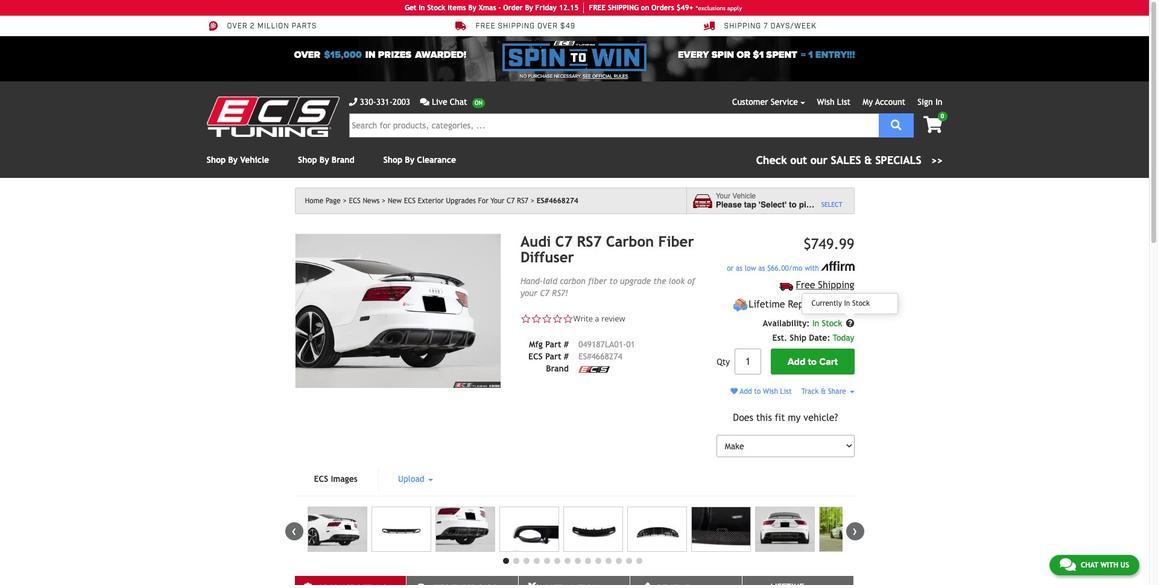 Task type: describe. For each thing, give the bounding box(es) containing it.
laid
[[543, 276, 557, 286]]

phone image
[[349, 98, 357, 106]]

comments image
[[420, 98, 429, 106]]

0 vertical spatial with
[[805, 264, 819, 273]]

track & share button
[[801, 387, 854, 396]]

vehicle
[[825, 200, 852, 209]]

does
[[733, 412, 753, 424]]

see official rules link
[[583, 73, 628, 80]]

$49+
[[676, 4, 693, 12]]

heart image
[[731, 388, 738, 395]]

Search text field
[[349, 113, 879, 138]]

1 vertical spatial chat
[[1081, 561, 1098, 569]]

replacement
[[788, 299, 844, 310]]

1
[[808, 49, 813, 61]]

new ecs exterior upgrades for your c7 rs7
[[388, 197, 528, 205]]

free shipping image
[[779, 282, 793, 291]]

ecs images
[[314, 474, 358, 484]]

your inside your vehicle please tap 'select' to pick a vehicle
[[716, 192, 730, 200]]

carbon
[[606, 233, 654, 250]]

# inside 049187la01-01 ecs part #
[[564, 352, 569, 361]]

apply
[[727, 5, 742, 11]]

sign
[[918, 97, 933, 107]]

write
[[573, 313, 593, 324]]

see
[[583, 74, 591, 79]]

fiber
[[588, 276, 607, 286]]

vehicle inside your vehicle please tap 'select' to pick a vehicle
[[732, 192, 756, 200]]

every
[[678, 49, 709, 61]]

4 empty star image from the left
[[563, 314, 573, 324]]

upload
[[398, 474, 427, 484]]

free for free shipping
[[796, 280, 815, 291]]

comments image
[[1060, 557, 1076, 572]]

2 empty star image from the left
[[531, 314, 542, 324]]

write a review
[[573, 313, 625, 324]]

1 vertical spatial shipping
[[818, 280, 854, 291]]

add to cart button
[[771, 349, 854, 375]]

add to wish list link
[[731, 387, 792, 396]]

does this fit my vehicle?
[[733, 412, 838, 424]]

ecs tuning image
[[207, 97, 339, 137]]

friday
[[535, 4, 557, 12]]

c7 inside hand-laid carbon fiber to upgrade the look of your c7 rs7!
[[540, 288, 549, 298]]

lifetime
[[749, 299, 785, 310]]

0 horizontal spatial or
[[727, 264, 734, 273]]

& for sales
[[864, 154, 872, 166]]

days/week
[[770, 22, 816, 31]]

new
[[388, 197, 402, 205]]

to inside your vehicle please tap 'select' to pick a vehicle
[[789, 200, 797, 209]]

*exclusions apply link
[[696, 3, 742, 12]]

spin
[[712, 49, 734, 61]]

shop for shop by vehicle
[[207, 155, 226, 165]]

in for sign
[[935, 97, 942, 107]]

0 vertical spatial list
[[837, 97, 851, 107]]

1 horizontal spatial or
[[737, 49, 750, 61]]

add to wish list
[[738, 387, 792, 396]]

write a review link
[[573, 313, 625, 324]]

-
[[498, 4, 501, 12]]

sales
[[831, 154, 861, 166]]

3 empty star image from the left
[[542, 314, 552, 324]]

my
[[863, 97, 873, 107]]

clearance
[[417, 155, 456, 165]]

'select'
[[759, 200, 787, 209]]

million
[[257, 22, 289, 31]]

2003
[[393, 97, 410, 107]]

12.15
[[559, 4, 579, 12]]

wish list link
[[817, 97, 851, 107]]

empty star image
[[552, 314, 563, 324]]

availability: in stock
[[763, 319, 845, 328]]

search image
[[891, 119, 902, 130]]

330-
[[360, 97, 376, 107]]

my account link
[[863, 97, 905, 107]]

over for over $15,000 in prizes
[[294, 49, 320, 61]]

review
[[601, 313, 625, 324]]

your
[[520, 288, 537, 298]]

fit
[[775, 412, 785, 424]]

chat with us
[[1081, 561, 1129, 569]]

lifetime replacement
[[749, 299, 844, 310]]

1 empty star image from the left
[[520, 314, 531, 324]]

home
[[305, 197, 323, 205]]

cart
[[819, 356, 838, 368]]

0
[[941, 113, 944, 119]]

spent
[[766, 49, 797, 61]]

0 horizontal spatial c7
[[507, 197, 515, 205]]

add for add to cart
[[787, 356, 805, 368]]

330-331-2003 link
[[349, 96, 410, 109]]

this product is lifetime replacement eligible image
[[733, 298, 748, 313]]

pick
[[799, 200, 815, 209]]

in
[[365, 49, 376, 61]]

prizes
[[378, 49, 411, 61]]

service
[[771, 97, 798, 107]]

by left the xmas
[[468, 4, 476, 12]]

=
[[801, 49, 806, 61]]

upload button
[[379, 467, 452, 491]]

part inside 049187la01-01 ecs part #
[[545, 352, 561, 361]]

749.99
[[811, 235, 854, 252]]

shipping
[[498, 22, 535, 31]]

.
[[628, 74, 629, 79]]

331-
[[376, 97, 393, 107]]

shop by vehicle
[[207, 155, 269, 165]]

1 part from the top
[[545, 340, 561, 349]]

c7 inside audi c7 rs7 carbon fiber diffuser
[[555, 233, 573, 250]]

no
[[520, 74, 527, 79]]

shop by brand
[[298, 155, 354, 165]]

ecs right "new"
[[404, 197, 416, 205]]

‹
[[292, 522, 296, 539]]

ecs news link
[[349, 197, 386, 205]]

over for over 2 million parts
[[227, 22, 248, 31]]

by for shop by vehicle
[[228, 155, 238, 165]]

2 as from the left
[[758, 264, 765, 273]]

get
[[405, 4, 417, 12]]

every spin or $1 spent = 1 entry!!!
[[678, 49, 855, 61]]

parts
[[292, 22, 317, 31]]



Task type: vqa. For each thing, say whether or not it's contained in the screenshot.
Add associated with Add to Cart
yes



Task type: locate. For each thing, give the bounding box(es) containing it.
free shipping over $49
[[476, 22, 576, 31]]

2 horizontal spatial in
[[935, 97, 942, 107]]

0 horizontal spatial as
[[736, 264, 742, 273]]

wish up this
[[763, 387, 778, 396]]

free ship ping on orders $49+ *exclusions apply
[[589, 4, 742, 12]]

tap
[[744, 200, 756, 209]]

chat right live
[[450, 97, 467, 107]]

add right heart image
[[740, 387, 752, 396]]

1 horizontal spatial &
[[864, 154, 872, 166]]

ship
[[790, 333, 806, 343]]

by for shop by clearance
[[405, 155, 414, 165]]

0 vertical spatial &
[[864, 154, 872, 166]]

1 vertical spatial #
[[564, 352, 569, 361]]

vehicle?
[[804, 412, 838, 424]]

1 vertical spatial brand
[[546, 364, 569, 374]]

None text field
[[735, 349, 761, 375]]

list left 'my'
[[837, 97, 851, 107]]

shop for shop by clearance
[[383, 155, 402, 165]]

shipping
[[724, 22, 761, 31], [818, 280, 854, 291]]

wish right service
[[817, 97, 835, 107]]

stock left items
[[427, 4, 446, 12]]

free shipping over $49 link
[[455, 21, 576, 31]]

mfg part #
[[529, 340, 569, 349]]

0 vertical spatial vehicle
[[240, 155, 269, 165]]

stock for get
[[427, 4, 446, 12]]

question circle image for in stock
[[846, 319, 854, 328]]

0 horizontal spatial chat
[[450, 97, 467, 107]]

0 horizontal spatial stock
[[427, 4, 446, 12]]

0 vertical spatial question circle image
[[846, 301, 854, 309]]

0 vertical spatial add
[[787, 356, 805, 368]]

empty star image down rs7! at the left of page
[[563, 314, 573, 324]]

free for free shipping over $49
[[476, 22, 496, 31]]

0 vertical spatial brand
[[332, 155, 354, 165]]

in right the get
[[419, 4, 425, 12]]

1 as from the left
[[736, 264, 742, 273]]

as left low
[[736, 264, 742, 273]]

0 vertical spatial over
[[227, 22, 248, 31]]

/mo
[[789, 264, 802, 273]]

question circle image
[[846, 301, 854, 309], [846, 319, 854, 328]]

1 horizontal spatial brand
[[546, 364, 569, 374]]

2 shop from the left
[[298, 155, 317, 165]]

ecs tuning 'spin to win' contest logo image
[[503, 41, 646, 71]]

est. ship date: today
[[772, 333, 854, 343]]

xmas
[[479, 4, 496, 12]]

low
[[745, 264, 756, 273]]

0 vertical spatial chat
[[450, 97, 467, 107]]

66.00
[[771, 264, 789, 273]]

shipping down apply
[[724, 22, 761, 31]]

0 vertical spatial rs7
[[517, 197, 528, 205]]

over 2 million parts link
[[207, 21, 317, 31]]

for
[[478, 197, 488, 205]]

a right write
[[595, 313, 599, 324]]

1 horizontal spatial chat
[[1081, 561, 1098, 569]]

list
[[837, 97, 851, 107], [780, 387, 792, 396]]

add inside add to cart button
[[787, 356, 805, 368]]

sign in
[[918, 97, 942, 107]]

›
[[853, 522, 857, 539]]

with right /mo at the right top
[[805, 264, 819, 273]]

share
[[828, 387, 846, 396]]

shopping cart image
[[923, 116, 942, 133]]

1 vertical spatial wish
[[763, 387, 778, 396]]

ecs left images
[[314, 474, 328, 484]]

to right fiber
[[609, 276, 617, 286]]

shop by brand link
[[298, 155, 354, 165]]

ship
[[608, 4, 623, 12]]

by left clearance
[[405, 155, 414, 165]]

2 part from the top
[[545, 352, 561, 361]]

shop by vehicle link
[[207, 155, 269, 165]]

brand inside es# 4668274 brand
[[546, 364, 569, 374]]

0 vertical spatial in
[[419, 4, 425, 12]]

shipping up replacement
[[818, 280, 854, 291]]

est.
[[772, 333, 787, 343]]

live
[[432, 97, 447, 107]]

1 vertical spatial over
[[294, 49, 320, 61]]

1 vertical spatial list
[[780, 387, 792, 396]]

01
[[626, 340, 635, 349]]

1 vertical spatial question circle image
[[846, 319, 854, 328]]

1 question circle image from the top
[[846, 301, 854, 309]]

1 horizontal spatial list
[[837, 97, 851, 107]]

shop by clearance link
[[383, 155, 456, 165]]

3 shop from the left
[[383, 155, 402, 165]]

add for add to wish list
[[740, 387, 752, 396]]

0 horizontal spatial over
[[227, 22, 248, 31]]

or left low
[[727, 264, 734, 273]]

over down "parts"
[[294, 49, 320, 61]]

with left us
[[1100, 561, 1118, 569]]

empty star image down your
[[520, 314, 531, 324]]

0 horizontal spatial free
[[476, 22, 496, 31]]

$15,000
[[324, 49, 362, 61]]

0 horizontal spatial brand
[[332, 155, 354, 165]]

in up est. ship date: today
[[812, 319, 819, 328]]

& for track
[[821, 387, 826, 396]]

0 vertical spatial free
[[476, 22, 496, 31]]

sales & specials
[[831, 154, 921, 166]]

0 vertical spatial part
[[545, 340, 561, 349]]

rules
[[614, 74, 628, 79]]

ecs left news
[[349, 197, 361, 205]]

2 horizontal spatial c7
[[555, 233, 573, 250]]

in right sign
[[935, 97, 942, 107]]

ecs
[[349, 197, 361, 205], [404, 197, 416, 205], [528, 352, 543, 361], [314, 474, 328, 484]]

track
[[801, 387, 819, 396]]

or as low as $ 66.00 /mo with
[[727, 264, 821, 273]]

1 horizontal spatial with
[[1100, 561, 1118, 569]]

brand down "mfg part #" on the bottom of page
[[546, 364, 569, 374]]

0 horizontal spatial vehicle
[[240, 155, 269, 165]]

to right heart image
[[754, 387, 761, 396]]

news
[[363, 197, 380, 205]]

to inside hand-laid carbon fiber to upgrade the look of your c7 rs7!
[[609, 276, 617, 286]]

free inside free shipping over $49 link
[[476, 22, 496, 31]]

0 vertical spatial wish
[[817, 97, 835, 107]]

my
[[788, 412, 801, 424]]

c7 right for
[[507, 197, 515, 205]]

ecs down 'mfg'
[[528, 352, 543, 361]]

live chat link
[[420, 96, 485, 109]]

1 horizontal spatial wish
[[817, 97, 835, 107]]

0 horizontal spatial wish
[[763, 387, 778, 396]]

brand up page in the left of the page
[[332, 155, 354, 165]]

1 horizontal spatial rs7
[[577, 233, 602, 250]]

$
[[767, 264, 771, 273]]

question circle image down free shipping
[[846, 301, 854, 309]]

today
[[833, 333, 854, 343]]

1 vertical spatial in
[[935, 97, 942, 107]]

*exclusions
[[696, 5, 725, 11]]

0 vertical spatial or
[[737, 49, 750, 61]]

account
[[875, 97, 905, 107]]

upgrade
[[620, 276, 651, 286]]

1 vertical spatial vehicle
[[732, 192, 756, 200]]

1 vertical spatial c7
[[555, 233, 573, 250]]

by down ecs tuning image
[[228, 155, 238, 165]]

c7 down laid
[[540, 288, 549, 298]]

0 horizontal spatial your
[[491, 197, 504, 205]]

customer service button
[[732, 96, 805, 109]]

1 vertical spatial with
[[1100, 561, 1118, 569]]

$49
[[560, 22, 576, 31]]

shipping 7 days/week link
[[704, 21, 816, 31]]

1 horizontal spatial c7
[[540, 288, 549, 298]]

brand for es# 4668274 brand
[[546, 364, 569, 374]]

free down the xmas
[[476, 22, 496, 31]]

empty star image up "mfg part #" on the bottom of page
[[542, 314, 552, 324]]

your vehicle please tap 'select' to pick a vehicle
[[716, 192, 852, 209]]

1 vertical spatial free
[[796, 280, 815, 291]]

es#4668274 - 049187la01-01 - audi c7 rs7 carbon fiber diffuser - hand-laid carbon fiber to upgrade the look of your c7 rs7! - ecs - audi image
[[295, 233, 501, 389], [307, 507, 367, 552], [371, 507, 431, 552], [435, 507, 495, 552], [499, 507, 559, 552], [563, 507, 623, 552], [627, 507, 687, 552], [691, 507, 751, 552], [755, 507, 815, 552], [819, 507, 879, 552]]

get in stock items by xmas - order by friday 12.15
[[405, 4, 579, 12]]

2 vertical spatial c7
[[540, 288, 549, 298]]

my account
[[863, 97, 905, 107]]

0 horizontal spatial with
[[805, 264, 819, 273]]

over
[[227, 22, 248, 31], [294, 49, 320, 61]]

1 horizontal spatial add
[[787, 356, 805, 368]]

ecs inside 049187la01-01 ecs part #
[[528, 352, 543, 361]]

your right for
[[491, 197, 504, 205]]

vehicle up tap
[[732, 192, 756, 200]]

0 horizontal spatial list
[[780, 387, 792, 396]]

free
[[476, 22, 496, 31], [796, 280, 815, 291]]

over $15,000 in prizes
[[294, 49, 411, 61]]

carbon
[[560, 276, 585, 286]]

1 horizontal spatial as
[[758, 264, 765, 273]]

0 vertical spatial shipping
[[724, 22, 761, 31]]

2 question circle image from the top
[[846, 319, 854, 328]]

by up the home page link
[[320, 155, 329, 165]]

shop by clearance
[[383, 155, 456, 165]]

0 horizontal spatial add
[[740, 387, 752, 396]]

question circle image for lifetime replacement
[[846, 301, 854, 309]]

shipping 7 days/week
[[724, 22, 816, 31]]

1 vertical spatial stock
[[822, 319, 842, 328]]

c7 right audi
[[555, 233, 573, 250]]

free right free shipping icon
[[796, 280, 815, 291]]

ping
[[623, 4, 639, 12]]

stock for availability:
[[822, 319, 842, 328]]

orders
[[651, 4, 674, 12]]

empty star image left empty star icon
[[531, 314, 542, 324]]

your up please
[[716, 192, 730, 200]]

0 horizontal spatial in
[[419, 4, 425, 12]]

a inside your vehicle please tap 'select' to pick a vehicle
[[818, 200, 822, 209]]

1 horizontal spatial vehicle
[[732, 192, 756, 200]]

1 vertical spatial &
[[821, 387, 826, 396]]

# up es# 4668274 brand
[[564, 340, 569, 349]]

1 vertical spatial part
[[545, 352, 561, 361]]

1 vertical spatial rs7
[[577, 233, 602, 250]]

exterior
[[418, 197, 444, 205]]

rs7 up fiber
[[577, 233, 602, 250]]

0 horizontal spatial shop
[[207, 155, 226, 165]]

home page
[[305, 197, 341, 205]]

over left the 2
[[227, 22, 248, 31]]

sales & specials link
[[756, 152, 942, 168]]

in for availability:
[[812, 319, 819, 328]]

# left the es#
[[564, 352, 569, 361]]

brand for shop by brand
[[332, 155, 354, 165]]

1 horizontal spatial free
[[796, 280, 815, 291]]

empty star image
[[520, 314, 531, 324], [531, 314, 542, 324], [542, 314, 552, 324], [563, 314, 573, 324]]

to left the cart
[[808, 356, 817, 368]]

part right 'mfg'
[[545, 340, 561, 349]]

images
[[331, 474, 358, 484]]

hand-laid carbon fiber to upgrade the look of your c7 rs7!
[[520, 276, 695, 298]]

330-331-2003
[[360, 97, 410, 107]]

0 vertical spatial #
[[564, 340, 569, 349]]

shop for shop by brand
[[298, 155, 317, 165]]

brand
[[332, 155, 354, 165], [546, 364, 569, 374]]

by for shop by brand
[[320, 155, 329, 165]]

availability:
[[763, 319, 810, 328]]

the
[[653, 276, 666, 286]]

0 horizontal spatial &
[[821, 387, 826, 396]]

vehicle down ecs tuning image
[[240, 155, 269, 165]]

1 # from the top
[[564, 340, 569, 349]]

7
[[764, 22, 768, 31]]

chat
[[450, 97, 467, 107], [1081, 561, 1098, 569]]

in for get
[[419, 4, 425, 12]]

0 horizontal spatial rs7
[[517, 197, 528, 205]]

0 horizontal spatial shipping
[[724, 22, 761, 31]]

& right sales
[[864, 154, 872, 166]]

2 # from the top
[[564, 352, 569, 361]]

1 horizontal spatial your
[[716, 192, 730, 200]]

2 horizontal spatial shop
[[383, 155, 402, 165]]

0 vertical spatial c7
[[507, 197, 515, 205]]

rs7 inside audi c7 rs7 carbon fiber diffuser
[[577, 233, 602, 250]]

0 vertical spatial stock
[[427, 4, 446, 12]]

0 horizontal spatial a
[[595, 313, 599, 324]]

by right order
[[525, 4, 533, 12]]

us
[[1120, 561, 1129, 569]]

this
[[756, 412, 772, 424]]

1 horizontal spatial stock
[[822, 319, 842, 328]]

rs7 left es#4668274
[[517, 197, 528, 205]]

stock up 'today'
[[822, 319, 842, 328]]

& right track
[[821, 387, 826, 396]]

specials
[[875, 154, 921, 166]]

add down ship at bottom
[[787, 356, 805, 368]]

1 horizontal spatial shop
[[298, 155, 317, 165]]

or as low as $66.00/mo with  - affirm financing (opens in modal) element
[[717, 261, 854, 274]]

as left $
[[758, 264, 765, 273]]

1 horizontal spatial over
[[294, 49, 320, 61]]

part down "mfg part #" on the bottom of page
[[545, 352, 561, 361]]

ecs image
[[578, 366, 610, 373]]

to inside button
[[808, 356, 817, 368]]

1 vertical spatial a
[[595, 313, 599, 324]]

a right pick
[[818, 200, 822, 209]]

sign in link
[[918, 97, 942, 107]]

1 horizontal spatial a
[[818, 200, 822, 209]]

1 horizontal spatial in
[[812, 319, 819, 328]]

question circle image up 'today'
[[846, 319, 854, 328]]

chat right comments icon
[[1081, 561, 1098, 569]]

1 horizontal spatial shipping
[[818, 280, 854, 291]]

list left track
[[780, 387, 792, 396]]

1 vertical spatial or
[[727, 264, 734, 273]]

or left the $1
[[737, 49, 750, 61]]

to left pick
[[789, 200, 797, 209]]

2 vertical spatial in
[[812, 319, 819, 328]]

1 vertical spatial add
[[740, 387, 752, 396]]

0 vertical spatial a
[[818, 200, 822, 209]]

1 shop from the left
[[207, 155, 226, 165]]

› link
[[846, 522, 864, 541]]



